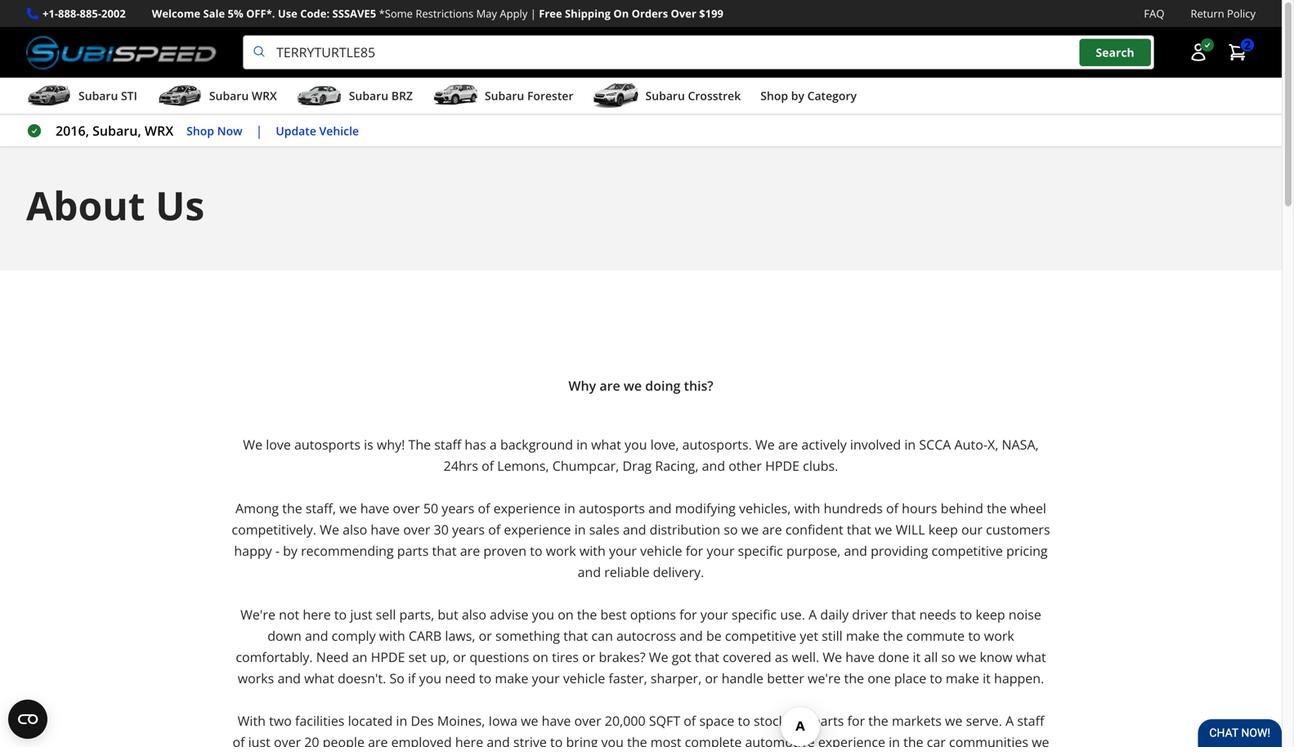Task type: vqa. For each thing, say whether or not it's contained in the screenshot.
fifth subaru from right
yes



Task type: locate. For each thing, give the bounding box(es) containing it.
2 horizontal spatial what
[[1017, 649, 1047, 666]]

staff inside with two facilities located in des moines, iowa we have over 20,000 sqft of space to stock the parts for the markets we serve. a staff of just over 20 people are employed here and strive to bring you the most complete automotive experience in the car communities w
[[1018, 713, 1045, 730]]

work up know
[[985, 628, 1015, 645]]

1 horizontal spatial here
[[456, 734, 484, 748]]

0 vertical spatial just
[[350, 606, 373, 624]]

1 horizontal spatial also
[[462, 606, 487, 624]]

and inside with two facilities located in des moines, iowa we have over 20,000 sqft of space to stock the parts for the markets we serve. a staff of just over 20 people are employed here and strive to bring you the most complete automotive experience in the car communities w
[[487, 734, 510, 748]]

work right proven at the left of the page
[[546, 542, 576, 560]]

for down distribution
[[686, 542, 704, 560]]

parts,
[[400, 606, 435, 624]]

shop left category
[[761, 88, 789, 104]]

1 horizontal spatial |
[[531, 6, 536, 21]]

1 vertical spatial it
[[983, 670, 991, 688]]

1 vertical spatial so
[[942, 649, 956, 666]]

what down need
[[304, 670, 334, 688]]

specific
[[738, 542, 784, 560], [732, 606, 777, 624]]

by left category
[[792, 88, 805, 104]]

confident
[[786, 521, 844, 539]]

just
[[350, 606, 373, 624], [248, 734, 271, 748]]

1 vertical spatial autosports
[[579, 500, 645, 517]]

a
[[809, 606, 817, 624], [1006, 713, 1014, 730]]

1 vertical spatial wrx
[[145, 122, 174, 140]]

0 vertical spatial by
[[792, 88, 805, 104]]

0 vertical spatial years
[[442, 500, 475, 517]]

better
[[767, 670, 805, 688]]

we
[[624, 377, 642, 395], [340, 500, 357, 517], [742, 521, 759, 539], [875, 521, 893, 539], [959, 649, 977, 666], [521, 713, 539, 730], [946, 713, 963, 730]]

over left 30
[[403, 521, 431, 539]]

| right now
[[256, 122, 263, 140]]

iowa
[[489, 713, 518, 730]]

1 vertical spatial on
[[533, 649, 549, 666]]

are inside with two facilities located in des moines, iowa we have over 20,000 sqft of space to stock the parts for the markets we serve. a staff of just over 20 people are employed here and strive to bring you the most complete automotive experience in the car communities w
[[368, 734, 388, 748]]

work
[[546, 542, 576, 560], [985, 628, 1015, 645]]

1 vertical spatial experience
[[504, 521, 571, 539]]

0 horizontal spatial work
[[546, 542, 576, 560]]

1 horizontal spatial staff
[[1018, 713, 1045, 730]]

over left 50
[[393, 500, 420, 517]]

a right serve.
[[1006, 713, 1014, 730]]

can
[[592, 628, 613, 645]]

by inside dropdown button
[[792, 88, 805, 104]]

serve.
[[967, 713, 1003, 730]]

are left actively at the right of the page
[[779, 436, 799, 454]]

-
[[276, 542, 280, 560]]

faq link
[[1145, 5, 1165, 22]]

1 horizontal spatial autosports
[[579, 500, 645, 517]]

specific inside "we're not here to just sell parts, but also advise you on the best options for your specific use. a daily driver that needs to keep noise down and comply with carb laws, or something that can autocross and be competitive yet still make the commute to work comfortably. need an hpde set up, or questions on tires or brakes? we got that covered as well. we have done it all so we know what works and what doesn't. so if you need to make your vehicle faster, sharper, or handle better we're the one place to make it happen."
[[732, 606, 777, 624]]

we're not here to just sell parts, but also advise you on the best options for your specific use. a daily driver that needs to keep noise down and comply with carb laws, or something that can autocross and be competitive yet still make the commute to work comfortably. need an hpde set up, or questions on tires or brakes? we got that covered as well. we have done it all so we know what works and what doesn't. so if you need to make your vehicle faster, sharper, or handle better we're the one place to make it happen.
[[236, 606, 1047, 688]]

0 vertical spatial here
[[303, 606, 331, 624]]

0 horizontal spatial here
[[303, 606, 331, 624]]

4 subaru from the left
[[485, 88, 525, 104]]

hpde up the so
[[371, 649, 405, 666]]

and down comfortably.
[[278, 670, 301, 688]]

a inside with two facilities located in des moines, iowa we have over 20,000 sqft of space to stock the parts for the markets we serve. a staff of just over 20 people are employed here and strive to bring you the most complete automotive experience in the car communities w
[[1006, 713, 1014, 730]]

1 vertical spatial shop
[[187, 123, 214, 138]]

need
[[445, 670, 476, 688]]

so inside among the staff, we have over 50 years of experience in autosports and modifying vehicles, with hundreds of hours behind the wheel competitively. we also have over 30 years of experience in sales and distribution so we are confident that we will keep our customers happy - by recommending parts that are proven to work with your vehicle for your specific purpose, and providing competitive pricing and reliable delivery.
[[724, 521, 738, 539]]

hpde inside "we're not here to just sell parts, but also advise you on the best options for your specific use. a daily driver that needs to keep noise down and comply with carb laws, or something that can autocross and be competitive yet still make the commute to work comfortably. need an hpde set up, or questions on tires or brakes? we got that covered as well. we have done it all so we know what works and what doesn't. so if you need to make your vehicle faster, sharper, or handle better we're the one place to make it happen."
[[371, 649, 405, 666]]

years
[[442, 500, 475, 517], [452, 521, 485, 539]]

most
[[651, 734, 682, 748]]

20,000
[[605, 713, 646, 730]]

1 horizontal spatial what
[[592, 436, 622, 454]]

1 horizontal spatial wrx
[[252, 88, 277, 104]]

1 horizontal spatial work
[[985, 628, 1015, 645]]

competitive
[[932, 542, 1004, 560], [725, 628, 797, 645]]

competitively.
[[232, 521, 317, 539]]

you up drag
[[625, 436, 647, 454]]

1 vertical spatial for
[[680, 606, 697, 624]]

1 vertical spatial a
[[1006, 713, 1014, 730]]

a
[[490, 436, 497, 454]]

0 horizontal spatial vehicle
[[563, 670, 606, 688]]

subaru right a subaru crosstrek thumbnail image
[[646, 88, 685, 104]]

search input field
[[243, 35, 1155, 70]]

1 horizontal spatial so
[[942, 649, 956, 666]]

1 vertical spatial staff
[[1018, 713, 1045, 730]]

0 vertical spatial a
[[809, 606, 817, 624]]

0 horizontal spatial also
[[343, 521, 367, 539]]

0 horizontal spatial |
[[256, 122, 263, 140]]

parts down 50
[[397, 542, 429, 560]]

0 vertical spatial shop
[[761, 88, 789, 104]]

staff inside we love autosports is why! the staff has a background in what you love, autosports. we are actively involved in scca auto-x, nasa, 24hrs of lemons, chumpcar, drag racing, and other hpde clubs.
[[435, 436, 462, 454]]

1 vertical spatial vehicle
[[563, 670, 606, 688]]

needs
[[920, 606, 957, 624]]

subaru for subaru brz
[[349, 88, 389, 104]]

0 vertical spatial competitive
[[932, 542, 1004, 560]]

1 vertical spatial keep
[[976, 606, 1006, 624]]

vehicle up delivery. on the right
[[641, 542, 683, 560]]

the left markets
[[869, 713, 889, 730]]

what inside we love autosports is why! the staff has a background in what you love, autosports. we are actively involved in scca auto-x, nasa, 24hrs of lemons, chumpcar, drag racing, and other hpde clubs.
[[592, 436, 622, 454]]

crosstrek
[[688, 88, 741, 104]]

update vehicle button
[[276, 122, 359, 140]]

we down still
[[823, 649, 843, 666]]

your up be
[[701, 606, 729, 624]]

2 horizontal spatial make
[[946, 670, 980, 688]]

set
[[409, 649, 427, 666]]

2 horizontal spatial with
[[795, 500, 821, 517]]

0 vertical spatial specific
[[738, 542, 784, 560]]

and right sales
[[623, 521, 647, 539]]

1 vertical spatial specific
[[732, 606, 777, 624]]

with down sales
[[580, 542, 606, 560]]

0 vertical spatial work
[[546, 542, 576, 560]]

racing,
[[656, 457, 699, 475]]

we left know
[[959, 649, 977, 666]]

competitive down the our
[[932, 542, 1004, 560]]

why!
[[377, 436, 405, 454]]

that right driver on the right
[[892, 606, 917, 624]]

autocross
[[617, 628, 677, 645]]

1 vertical spatial work
[[985, 628, 1015, 645]]

0 vertical spatial autosports
[[294, 436, 361, 454]]

among
[[236, 500, 279, 517]]

experience
[[494, 500, 561, 517], [504, 521, 571, 539], [819, 734, 886, 748]]

subaru for subaru forester
[[485, 88, 525, 104]]

a subaru sti thumbnail image image
[[26, 84, 72, 108]]

2 vertical spatial with
[[379, 628, 405, 645]]

experience inside with two facilities located in des moines, iowa we have over 20,000 sqft of space to stock the parts for the markets we serve. a staff of just over 20 people are employed here and strive to bring you the most complete automotive experience in the car communities w
[[819, 734, 886, 748]]

your up the reliable
[[609, 542, 637, 560]]

0 vertical spatial with
[[795, 500, 821, 517]]

specific down vehicles,
[[738, 542, 784, 560]]

wrx up update
[[252, 88, 277, 104]]

up,
[[430, 649, 450, 666]]

0 horizontal spatial shop
[[187, 123, 214, 138]]

the up competitively.
[[282, 500, 302, 517]]

to left bring
[[551, 734, 563, 748]]

what up happen.
[[1017, 649, 1047, 666]]

your down distribution
[[707, 542, 735, 560]]

0 vertical spatial on
[[558, 606, 574, 624]]

0 horizontal spatial with
[[379, 628, 405, 645]]

over
[[393, 500, 420, 517], [403, 521, 431, 539], [575, 713, 602, 730], [274, 734, 301, 748]]

0 vertical spatial it
[[913, 649, 921, 666]]

0 vertical spatial for
[[686, 542, 704, 560]]

for left markets
[[848, 713, 866, 730]]

vehicle
[[641, 542, 683, 560], [563, 670, 606, 688]]

hours
[[902, 500, 938, 517]]

to right the needs
[[960, 606, 973, 624]]

well.
[[792, 649, 820, 666]]

and down iowa
[[487, 734, 510, 748]]

0 vertical spatial also
[[343, 521, 367, 539]]

located
[[348, 713, 393, 730]]

markets
[[892, 713, 942, 730]]

just inside "we're not here to just sell parts, but also advise you on the best options for your specific use. a daily driver that needs to keep noise down and comply with carb laws, or something that can autocross and be competitive yet still make the commute to work comfortably. need an hpde set up, or questions on tires or brakes? we got that covered as well. we have done it all so we know what works and what doesn't. so if you need to make your vehicle faster, sharper, or handle better we're the one place to make it happen."
[[350, 606, 373, 624]]

1 horizontal spatial on
[[558, 606, 574, 624]]

just down with
[[248, 734, 271, 748]]

that down hundreds
[[847, 521, 872, 539]]

recommending
[[301, 542, 394, 560]]

make down questions
[[495, 670, 529, 688]]

with inside "we're not here to just sell parts, but also advise you on the best options for your specific use. a daily driver that needs to keep noise down and comply with carb laws, or something that can autocross and be competitive yet still make the commute to work comfortably. need an hpde set up, or questions on tires or brakes? we got that covered as well. we have done it all so we know what works and what doesn't. so if you need to make your vehicle faster, sharper, or handle better we're the one place to make it happen."
[[379, 628, 405, 645]]

1 horizontal spatial a
[[1006, 713, 1014, 730]]

a inside "we're not here to just sell parts, but also advise you on the best options for your specific use. a daily driver that needs to keep noise down and comply with carb laws, or something that can autocross and be competitive yet still make the commute to work comfortably. need an hpde set up, or questions on tires or brakes? we got that covered as well. we have done it all so we know what works and what doesn't. so if you need to make your vehicle faster, sharper, or handle better we're the one place to make it happen."
[[809, 606, 817, 624]]

over up bring
[[575, 713, 602, 730]]

something
[[496, 628, 560, 645]]

0 horizontal spatial wrx
[[145, 122, 174, 140]]

handle
[[722, 670, 764, 688]]

subaru inside dropdown button
[[646, 88, 685, 104]]

covered
[[723, 649, 772, 666]]

are
[[600, 377, 621, 395], [779, 436, 799, 454], [763, 521, 783, 539], [460, 542, 480, 560], [368, 734, 388, 748]]

20
[[305, 734, 319, 748]]

1 horizontal spatial with
[[580, 542, 606, 560]]

subaru
[[79, 88, 118, 104], [209, 88, 249, 104], [349, 88, 389, 104], [485, 88, 525, 104], [646, 88, 685, 104]]

0 horizontal spatial just
[[248, 734, 271, 748]]

to inside among the staff, we have over 50 years of experience in autosports and modifying vehicles, with hundreds of hours behind the wheel competitively. we also have over 30 years of experience in sales and distribution so we are confident that we will keep our customers happy - by recommending parts that are proven to work with your vehicle for your specific purpose, and providing competitive pricing and reliable delivery.
[[530, 542, 543, 560]]

laws,
[[445, 628, 476, 645]]

1 vertical spatial parts
[[813, 713, 845, 730]]

1 horizontal spatial by
[[792, 88, 805, 104]]

+1-
[[43, 6, 58, 21]]

0 vertical spatial staff
[[435, 436, 462, 454]]

advise
[[490, 606, 529, 624]]

what up chumpcar,
[[592, 436, 622, 454]]

so right the all
[[942, 649, 956, 666]]

1 vertical spatial years
[[452, 521, 485, 539]]

autosports inside we love autosports is why! the staff has a background in what you love, autosports. we are actively involved in scca auto-x, nasa, 24hrs of lemons, chumpcar, drag racing, and other hpde clubs.
[[294, 436, 361, 454]]

0 horizontal spatial staff
[[435, 436, 462, 454]]

0 horizontal spatial by
[[283, 542, 298, 560]]

daily
[[821, 606, 849, 624]]

that down 30
[[432, 542, 457, 560]]

0 vertical spatial vehicle
[[641, 542, 683, 560]]

by right -
[[283, 542, 298, 560]]

1 horizontal spatial vehicle
[[641, 542, 683, 560]]

make up serve.
[[946, 670, 980, 688]]

this?
[[684, 377, 714, 395]]

years up 30
[[442, 500, 475, 517]]

3 subaru from the left
[[349, 88, 389, 104]]

1 vertical spatial just
[[248, 734, 271, 748]]

shop inside dropdown button
[[761, 88, 789, 104]]

on up tires
[[558, 606, 574, 624]]

autosports.
[[683, 436, 752, 454]]

0 horizontal spatial autosports
[[294, 436, 361, 454]]

0 vertical spatial wrx
[[252, 88, 277, 104]]

here down moines,
[[456, 734, 484, 748]]

1 vertical spatial here
[[456, 734, 484, 748]]

| left free at top
[[531, 6, 536, 21]]

with
[[795, 500, 821, 517], [580, 542, 606, 560], [379, 628, 405, 645]]

0 horizontal spatial a
[[809, 606, 817, 624]]

0 vertical spatial what
[[592, 436, 622, 454]]

shop
[[761, 88, 789, 104], [187, 123, 214, 138]]

1 horizontal spatial hpde
[[766, 457, 800, 475]]

modifying
[[675, 500, 736, 517]]

just up comply
[[350, 606, 373, 624]]

with up confident at the right of page
[[795, 500, 821, 517]]

2 vertical spatial for
[[848, 713, 866, 730]]

0 horizontal spatial parts
[[397, 542, 429, 560]]

0 horizontal spatial it
[[913, 649, 921, 666]]

autosports up sales
[[579, 500, 645, 517]]

staff
[[435, 436, 462, 454], [1018, 713, 1045, 730]]

of
[[482, 457, 494, 475], [478, 500, 490, 517], [887, 500, 899, 517], [489, 521, 501, 539], [684, 713, 696, 730], [233, 734, 245, 748]]

also
[[343, 521, 367, 539], [462, 606, 487, 624]]

0 vertical spatial keep
[[929, 521, 959, 539]]

888-
[[58, 6, 80, 21]]

0 horizontal spatial competitive
[[725, 628, 797, 645]]

tires
[[552, 649, 579, 666]]

to down the all
[[930, 670, 943, 688]]

vehicle down tires
[[563, 670, 606, 688]]

1 horizontal spatial shop
[[761, 88, 789, 104]]

0 vertical spatial hpde
[[766, 457, 800, 475]]

1 horizontal spatial make
[[847, 628, 880, 645]]

for
[[686, 542, 704, 560], [680, 606, 697, 624], [848, 713, 866, 730]]

on
[[558, 606, 574, 624], [533, 649, 549, 666]]

brz
[[392, 88, 413, 104]]

1 vertical spatial hpde
[[371, 649, 405, 666]]

shop by category
[[761, 88, 857, 104]]

1 vertical spatial also
[[462, 606, 487, 624]]

on left tires
[[533, 649, 549, 666]]

parts inside among the staff, we have over 50 years of experience in autosports and modifying vehicles, with hundreds of hours behind the wheel competitively. we also have over 30 years of experience in sales and distribution so we are confident that we will keep our customers happy - by recommending parts that are proven to work with your vehicle for your specific purpose, and providing competitive pricing and reliable delivery.
[[397, 542, 429, 560]]

2 subaru from the left
[[209, 88, 249, 104]]

competitive up covered
[[725, 628, 797, 645]]

of inside we love autosports is why! the staff has a background in what you love, autosports. we are actively involved in scca auto-x, nasa, 24hrs of lemons, chumpcar, drag racing, and other hpde clubs.
[[482, 457, 494, 475]]

0 horizontal spatial make
[[495, 670, 529, 688]]

0 horizontal spatial what
[[304, 670, 334, 688]]

1 vertical spatial by
[[283, 542, 298, 560]]

shop now link
[[187, 122, 243, 140]]

here
[[303, 606, 331, 624], [456, 734, 484, 748]]

autosports left is
[[294, 436, 361, 454]]

des
[[411, 713, 434, 730]]

keep down behind
[[929, 521, 959, 539]]

you down 20,000
[[602, 734, 624, 748]]

so down modifying
[[724, 521, 738, 539]]

1 vertical spatial competitive
[[725, 628, 797, 645]]

experience down "lemons,"
[[494, 500, 561, 517]]

keep left noise
[[976, 606, 1006, 624]]

0 vertical spatial so
[[724, 521, 738, 539]]

competitive inside "we're not here to just sell parts, but also advise you on the best options for your specific use. a daily driver that needs to keep noise down and comply with carb laws, or something that can autocross and be competitive yet still make the commute to work comfortably. need an hpde set up, or questions on tires or brakes? we got that covered as well. we have done it all so we know what works and what doesn't. so if you need to make your vehicle faster, sharper, or handle better we're the one place to make it happen."
[[725, 628, 797, 645]]

0 horizontal spatial on
[[533, 649, 549, 666]]

1 horizontal spatial parts
[[813, 713, 845, 730]]

keep
[[929, 521, 959, 539], [976, 606, 1006, 624]]

0 horizontal spatial hpde
[[371, 649, 405, 666]]

it left the all
[[913, 649, 921, 666]]

wrx inside dropdown button
[[252, 88, 277, 104]]

and down 'autosports.'
[[702, 457, 726, 475]]

also inside "we're not here to just sell parts, but also advise you on the best options for your specific use. a daily driver that needs to keep noise down and comply with carb laws, or something that can autocross and be competitive yet still make the commute to work comfortably. need an hpde set up, or questions on tires or brakes? we got that covered as well. we have done it all so we know what works and what doesn't. so if you need to make your vehicle faster, sharper, or handle better we're the one place to make it happen."
[[462, 606, 487, 624]]

delivery.
[[653, 564, 705, 581]]

subaru for subaru wrx
[[209, 88, 249, 104]]

0 horizontal spatial so
[[724, 521, 738, 539]]

for right options
[[680, 606, 697, 624]]

yet
[[800, 628, 819, 645]]

shop for shop now
[[187, 123, 214, 138]]

0 horizontal spatial keep
[[929, 521, 959, 539]]

subaru left forester
[[485, 88, 525, 104]]

providing
[[871, 542, 929, 560]]

by
[[792, 88, 805, 104], [283, 542, 298, 560]]

subaru,
[[93, 122, 141, 140]]

subaru left sti
[[79, 88, 118, 104]]

you up something
[[532, 606, 555, 624]]

scca
[[920, 436, 952, 454]]

subaru crosstrek button
[[593, 81, 741, 114]]

a subaru crosstrek thumbnail image image
[[593, 84, 639, 108]]

experience up proven at the left of the page
[[504, 521, 571, 539]]

that up tires
[[564, 628, 588, 645]]

in down markets
[[889, 734, 901, 748]]

we up other
[[756, 436, 775, 454]]

1 horizontal spatial competitive
[[932, 542, 1004, 560]]

2 vertical spatial experience
[[819, 734, 886, 748]]

restrictions
[[416, 6, 474, 21]]

or left the handle
[[705, 670, 719, 688]]

2 vertical spatial what
[[304, 670, 334, 688]]

1 subaru from the left
[[79, 88, 118, 104]]

1 vertical spatial |
[[256, 122, 263, 140]]

we down staff,
[[320, 521, 339, 539]]

5 subaru from the left
[[646, 88, 685, 104]]

for inside among the staff, we have over 50 years of experience in autosports and modifying vehicles, with hundreds of hours behind the wheel competitively. we also have over 30 years of experience in sales and distribution so we are confident that we will keep our customers happy - by recommending parts that are proven to work with your vehicle for your specific purpose, and providing competitive pricing and reliable delivery.
[[686, 542, 704, 560]]

you inside we love autosports is why! the staff has a background in what you love, autosports. we are actively involved in scca auto-x, nasa, 24hrs of lemons, chumpcar, drag racing, and other hpde clubs.
[[625, 436, 647, 454]]

1 horizontal spatial keep
[[976, 606, 1006, 624]]

0 vertical spatial parts
[[397, 542, 429, 560]]

we love autosports is why! the staff has a background in what you love, autosports. we are actively involved in scca auto-x, nasa, 24hrs of lemons, chumpcar, drag racing, and other hpde clubs.
[[243, 436, 1039, 475]]

staff up 24hrs
[[435, 436, 462, 454]]

actively
[[802, 436, 847, 454]]

nasa,
[[1002, 436, 1039, 454]]

years right 30
[[452, 521, 485, 539]]

subaru up now
[[209, 88, 249, 104]]

2016,
[[56, 122, 89, 140]]

need
[[316, 649, 349, 666]]

are down located on the left of page
[[368, 734, 388, 748]]

to right proven at the left of the page
[[530, 542, 543, 560]]



Task type: describe. For each thing, give the bounding box(es) containing it.
we inside "we're not here to just sell parts, but also advise you on the best options for your specific use. a daily driver that needs to keep noise down and comply with carb laws, or something that can autocross and be competitive yet still make the commute to work comfortably. need an hpde set up, or questions on tires or brakes? we got that covered as well. we have done it all so we know what works and what doesn't. so if you need to make your vehicle faster, sharper, or handle better we're the one place to make it happen."
[[959, 649, 977, 666]]

subaru sti
[[79, 88, 137, 104]]

work inside among the staff, we have over 50 years of experience in autosports and modifying vehicles, with hundreds of hours behind the wheel competitively. we also have over 30 years of experience in sales and distribution so we are confident that we will keep our customers happy - by recommending parts that are proven to work with your vehicle for your specific purpose, and providing competitive pricing and reliable delivery.
[[546, 542, 576, 560]]

our
[[962, 521, 983, 539]]

to right need
[[479, 670, 492, 688]]

one
[[868, 670, 891, 688]]

auto-
[[955, 436, 988, 454]]

subaru wrx
[[209, 88, 277, 104]]

have inside "we're not here to just sell parts, but also advise you on the best options for your specific use. a daily driver that needs to keep noise down and comply with carb laws, or something that can autocross and be competitive yet still make the commute to work comfortably. need an hpde set up, or questions on tires or brakes? we got that covered as well. we have done it all so we know what works and what doesn't. so if you need to make your vehicle faster, sharper, or handle better we're the one place to make it happen."
[[846, 649, 875, 666]]

we right staff,
[[340, 500, 357, 517]]

about us
[[26, 178, 205, 232]]

about
[[26, 178, 145, 232]]

shop by category button
[[761, 81, 857, 114]]

search
[[1097, 44, 1135, 60]]

return policy
[[1191, 6, 1256, 21]]

policy
[[1228, 6, 1256, 21]]

we left got
[[649, 649, 669, 666]]

the up automotive
[[790, 713, 810, 730]]

category
[[808, 88, 857, 104]]

competitive inside among the staff, we have over 50 years of experience in autosports and modifying vehicles, with hundreds of hours behind the wheel competitively. we also have over 30 years of experience in sales and distribution so we are confident that we will keep our customers happy - by recommending parts that are proven to work with your vehicle for your specific purpose, and providing competitive pricing and reliable delivery.
[[932, 542, 1004, 560]]

you inside with two facilities located in des moines, iowa we have over 20,000 sqft of space to stock the parts for the markets we serve. a staff of just over 20 people are employed here and strive to bring you the most complete automotive experience in the car communities w
[[602, 734, 624, 748]]

a subaru wrx thumbnail image image
[[157, 84, 203, 108]]

us
[[155, 178, 205, 232]]

all
[[925, 649, 939, 666]]

here inside with two facilities located in des moines, iowa we have over 20,000 sqft of space to stock the parts for the markets we serve. a staff of just over 20 people are employed here and strive to bring you the most complete automotive experience in the car communities w
[[456, 734, 484, 748]]

keep inside "we're not here to just sell parts, but also advise you on the best options for your specific use. a daily driver that needs to keep noise down and comply with carb laws, or something that can autocross and be competitive yet still make the commute to work comfortably. need an hpde set up, or questions on tires or brakes? we got that covered as well. we have done it all so we know what works and what doesn't. so if you need to make your vehicle faster, sharper, or handle better we're the one place to make it happen."
[[976, 606, 1006, 624]]

forester
[[528, 88, 574, 104]]

to left stock
[[738, 713, 751, 730]]

other
[[729, 457, 762, 475]]

sqft
[[649, 713, 681, 730]]

and inside we love autosports is why! the staff has a background in what you love, autosports. we are actively involved in scca auto-x, nasa, 24hrs of lemons, chumpcar, drag racing, and other hpde clubs.
[[702, 457, 726, 475]]

+1-888-885-2002
[[43, 6, 126, 21]]

as
[[775, 649, 789, 666]]

2
[[1245, 37, 1252, 53]]

or right tires
[[583, 649, 596, 666]]

love
[[266, 436, 291, 454]]

use.
[[781, 606, 806, 624]]

vehicle inside "we're not here to just sell parts, but also advise you on the best options for your specific use. a daily driver that needs to keep noise down and comply with carb laws, or something that can autocross and be competitive yet still make the commute to work comfortably. need an hpde set up, or questions on tires or brakes? we got that covered as well. we have done it all so we know what works and what doesn't. so if you need to make your vehicle faster, sharper, or handle better we're the one place to make it happen."
[[563, 670, 606, 688]]

the left one
[[845, 670, 865, 688]]

bring
[[566, 734, 598, 748]]

strive
[[514, 734, 547, 748]]

sharper,
[[651, 670, 702, 688]]

the up customers
[[987, 500, 1007, 517]]

subispeed logo image
[[26, 35, 217, 70]]

pricing
[[1007, 542, 1048, 560]]

*some
[[379, 6, 413, 21]]

are left proven at the left of the page
[[460, 542, 480, 560]]

for inside "we're not here to just sell parts, but also advise you on the best options for your specific use. a daily driver that needs to keep noise down and comply with carb laws, or something that can autocross and be competitive yet still make the commute to work comfortably. need an hpde set up, or questions on tires or brakes? we got that covered as well. we have done it all so we know what works and what doesn't. so if you need to make your vehicle faster, sharper, or handle better we're the one place to make it happen."
[[680, 606, 697, 624]]

in down chumpcar,
[[564, 500, 576, 517]]

are inside we love autosports is why! the staff has a background in what you love, autosports. we are actively involved in scca auto-x, nasa, 24hrs of lemons, chumpcar, drag racing, and other hpde clubs.
[[779, 436, 799, 454]]

return
[[1191, 6, 1225, 21]]

space
[[700, 713, 735, 730]]

are down vehicles,
[[763, 521, 783, 539]]

we up car
[[946, 713, 963, 730]]

two
[[269, 713, 292, 730]]

with two facilities located in des moines, iowa we have over 20,000 sqft of space to stock the parts for the markets we serve. a staff of just over 20 people are employed here and strive to bring you the most complete automotive experience in the car communities w
[[233, 713, 1050, 748]]

driver
[[853, 606, 889, 624]]

noise
[[1009, 606, 1042, 624]]

subaru brz button
[[297, 81, 413, 114]]

shop for shop by category
[[761, 88, 789, 104]]

use
[[278, 6, 298, 21]]

in up chumpcar,
[[577, 436, 588, 454]]

hundreds
[[824, 500, 883, 517]]

but
[[438, 606, 459, 624]]

to up comply
[[334, 606, 347, 624]]

drag
[[623, 457, 652, 475]]

for inside with two facilities located in des moines, iowa we have over 20,000 sqft of space to stock the parts for the markets we serve. a staff of just over 20 people are employed here and strive to bring you the most complete automotive experience in the car communities w
[[848, 713, 866, 730]]

over down two
[[274, 734, 301, 748]]

complete
[[685, 734, 742, 748]]

chumpcar,
[[553, 457, 619, 475]]

we left love
[[243, 436, 263, 454]]

may
[[477, 6, 497, 21]]

and left be
[[680, 628, 703, 645]]

and right purpose,
[[845, 542, 868, 560]]

comfortably.
[[236, 649, 313, 666]]

the down 20,000
[[628, 734, 648, 748]]

open widget image
[[8, 700, 47, 739]]

purpose,
[[787, 542, 841, 560]]

brakes?
[[599, 649, 646, 666]]

that down be
[[695, 649, 720, 666]]

a subaru brz thumbnail image image
[[297, 84, 343, 108]]

got
[[672, 649, 692, 666]]

specific inside among the staff, we have over 50 years of experience in autosports and modifying vehicles, with hundreds of hours behind the wheel competitively. we also have over 30 years of experience in sales and distribution so we are confident that we will keep our customers happy - by recommending parts that are proven to work with your vehicle for your specific purpose, and providing competitive pricing and reliable delivery.
[[738, 542, 784, 560]]

not
[[279, 606, 300, 624]]

your down tires
[[532, 670, 560, 688]]

autosports inside among the staff, we have over 50 years of experience in autosports and modifying vehicles, with hundreds of hours behind the wheel competitively. we also have over 30 years of experience in sales and distribution so we are confident that we will keep our customers happy - by recommending parts that are proven to work with your vehicle for your specific purpose, and providing competitive pricing and reliable delivery.
[[579, 500, 645, 517]]

the up can
[[577, 606, 597, 624]]

proven
[[484, 542, 527, 560]]

1 vertical spatial with
[[580, 542, 606, 560]]

+1-888-885-2002 link
[[43, 5, 126, 22]]

the
[[409, 436, 431, 454]]

reliable
[[605, 564, 650, 581]]

orders
[[632, 6, 668, 21]]

to up know
[[969, 628, 981, 645]]

stock
[[754, 713, 786, 730]]

we up the providing
[[875, 521, 893, 539]]

we up 'strive'
[[521, 713, 539, 730]]

on
[[614, 6, 629, 21]]

24hrs
[[444, 457, 478, 475]]

0 vertical spatial experience
[[494, 500, 561, 517]]

wheel
[[1011, 500, 1047, 517]]

or right the up, in the left bottom of the page
[[453, 649, 466, 666]]

work inside "we're not here to just sell parts, but also advise you on the best options for your specific use. a daily driver that needs to keep noise down and comply with carb laws, or something that can autocross and be competitive yet still make the commute to work comfortably. need an hpde set up, or questions on tires or brakes? we got that covered as well. we have done it all so we know what works and what doesn't. so if you need to make your vehicle faster, sharper, or handle better we're the one place to make it happen."
[[985, 628, 1015, 645]]

2002
[[101, 6, 126, 21]]

best
[[601, 606, 627, 624]]

return policy link
[[1191, 5, 1256, 22]]

and up need
[[305, 628, 328, 645]]

doesn't.
[[338, 670, 386, 688]]

still
[[822, 628, 843, 645]]

sti
[[121, 88, 137, 104]]

keep inside among the staff, we have over 50 years of experience in autosports and modifying vehicles, with hundreds of hours behind the wheel competitively. we also have over 30 years of experience in sales and distribution so we are confident that we will keep our customers happy - by recommending parts that are proven to work with your vehicle for your specific purpose, and providing competitive pricing and reliable delivery.
[[929, 521, 959, 539]]

we inside among the staff, we have over 50 years of experience in autosports and modifying vehicles, with hundreds of hours behind the wheel competitively. we also have over 30 years of experience in sales and distribution so we are confident that we will keep our customers happy - by recommending parts that are proven to work with your vehicle for your specific purpose, and providing competitive pricing and reliable delivery.
[[320, 521, 339, 539]]

here inside "we're not here to just sell parts, but also advise you on the best options for your specific use. a daily driver that needs to keep noise down and comply with carb laws, or something that can autocross and be competitive yet still make the commute to work comfortably. need an hpde set up, or questions on tires or brakes? we got that covered as well. we have done it all so we know what works and what doesn't. so if you need to make your vehicle faster, sharper, or handle better we're the one place to make it happen."
[[303, 606, 331, 624]]

background
[[501, 436, 573, 454]]

885-
[[80, 6, 101, 21]]

1 horizontal spatial it
[[983, 670, 991, 688]]

are right why
[[600, 377, 621, 395]]

and up distribution
[[649, 500, 672, 517]]

so inside "we're not here to just sell parts, but also advise you on the best options for your specific use. a daily driver that needs to keep noise down and comply with carb laws, or something that can autocross and be competitive yet still make the commute to work comfortably. need an hpde set up, or questions on tires or brakes? we got that covered as well. we have done it all so we know what works and what doesn't. so if you need to make your vehicle faster, sharper, or handle better we're the one place to make it happen."
[[942, 649, 956, 666]]

the up done at the right bottom of the page
[[884, 628, 904, 645]]

has
[[465, 436, 487, 454]]

comply
[[332, 628, 376, 645]]

options
[[630, 606, 676, 624]]

hpde inside we love autosports is why! the staff has a background in what you love, autosports. we are actively involved in scca auto-x, nasa, 24hrs of lemons, chumpcar, drag racing, and other hpde clubs.
[[766, 457, 800, 475]]

0 vertical spatial |
[[531, 6, 536, 21]]

employed
[[392, 734, 452, 748]]

or right laws,
[[479, 628, 492, 645]]

vehicle inside among the staff, we have over 50 years of experience in autosports and modifying vehicles, with hundreds of hours behind the wheel competitively. we also have over 30 years of experience in sales and distribution so we are confident that we will keep our customers happy - by recommending parts that are proven to work with your vehicle for your specific purpose, and providing competitive pricing and reliable delivery.
[[641, 542, 683, 560]]

the down markets
[[904, 734, 924, 748]]

in left sales
[[575, 521, 586, 539]]

sell
[[376, 606, 396, 624]]

button image
[[1189, 43, 1209, 62]]

subaru forester button
[[433, 81, 574, 114]]

we left doing
[[624, 377, 642, 395]]

customers
[[987, 521, 1051, 539]]

we down vehicles,
[[742, 521, 759, 539]]

sales
[[590, 521, 620, 539]]

so
[[390, 670, 405, 688]]

sale
[[203, 6, 225, 21]]

staff,
[[306, 500, 336, 517]]

parts inside with two facilities located in des moines, iowa we have over 20,000 sqft of space to stock the parts for the markets we serve. a staff of just over 20 people are employed here and strive to bring you the most complete automotive experience in the car communities w
[[813, 713, 845, 730]]

have inside with two facilities located in des moines, iowa we have over 20,000 sqft of space to stock the parts for the markets we serve. a staff of just over 20 people are employed here and strive to bring you the most complete automotive experience in the car communities w
[[542, 713, 571, 730]]

subaru for subaru crosstrek
[[646, 88, 685, 104]]

a subaru forester thumbnail image image
[[433, 84, 479, 108]]

you right if
[[419, 670, 442, 688]]

in left des
[[396, 713, 408, 730]]

50
[[424, 500, 439, 517]]

subaru for subaru sti
[[79, 88, 118, 104]]

also inside among the staff, we have over 50 years of experience in autosports and modifying vehicles, with hundreds of hours behind the wheel competitively. we also have over 30 years of experience in sales and distribution so we are confident that we will keep our customers happy - by recommending parts that are proven to work with your vehicle for your specific purpose, and providing competitive pricing and reliable delivery.
[[343, 521, 367, 539]]

in left scca on the bottom right of page
[[905, 436, 916, 454]]

and left the reliable
[[578, 564, 601, 581]]

by inside among the staff, we have over 50 years of experience in autosports and modifying vehicles, with hundreds of hours behind the wheel competitively. we also have over 30 years of experience in sales and distribution so we are confident that we will keep our customers happy - by recommending parts that are proven to work with your vehicle for your specific purpose, and providing competitive pricing and reliable delivery.
[[283, 542, 298, 560]]

1 vertical spatial what
[[1017, 649, 1047, 666]]

just inside with two facilities located in des moines, iowa we have over 20,000 sqft of space to stock the parts for the markets we serve. a staff of just over 20 people are employed here and strive to bring you the most complete automotive experience in the car communities w
[[248, 734, 271, 748]]

x,
[[988, 436, 999, 454]]

free
[[539, 6, 562, 21]]

search button
[[1080, 39, 1152, 66]]



